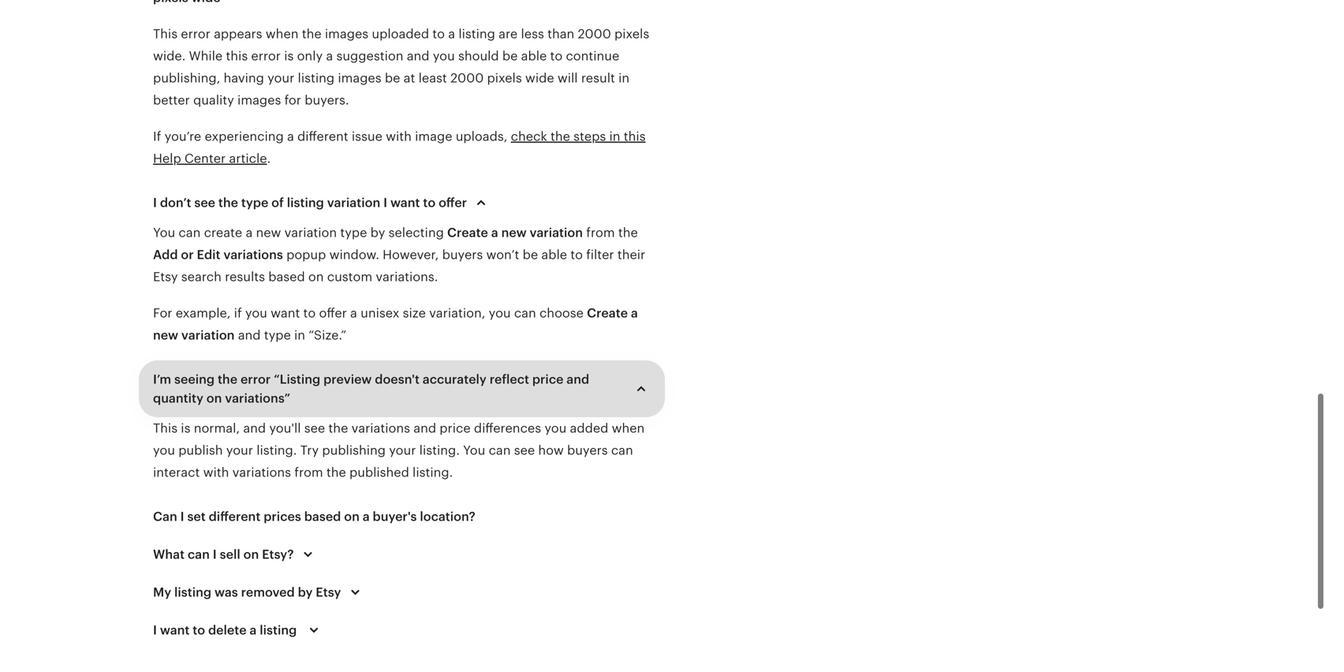 Task type: vqa. For each thing, say whether or not it's contained in the screenshot.
Added
yes



Task type: describe. For each thing, give the bounding box(es) containing it.
uploaded
[[372, 27, 429, 41]]

reflect
[[490, 373, 530, 387]]

quantity
[[153, 391, 204, 406]]

accurately
[[423, 373, 487, 387]]

can
[[153, 510, 177, 524]]

sell
[[220, 548, 241, 562]]

listing up should
[[459, 27, 496, 41]]

window.
[[330, 248, 380, 262]]

listing down the only
[[298, 71, 335, 85]]

delete
[[208, 624, 247, 638]]

by inside you can create a new variation type by selecting create a new variation from the add or edit variations
[[371, 226, 385, 240]]

popup window. however, buyers won't be able to filter their etsy search results based on custom variations.
[[153, 248, 646, 284]]

1 horizontal spatial be
[[503, 49, 518, 63]]

to inside i don't see the type of listing variation i want to offer dropdown button
[[423, 196, 436, 210]]

see inside dropdown button
[[194, 196, 215, 210]]

wide.
[[153, 49, 186, 63]]

to right uploaded
[[433, 27, 445, 41]]

if you're experiencing a different issue with image uploads,
[[153, 129, 511, 144]]

results
[[225, 270, 265, 284]]

issue
[[352, 129, 383, 144]]

on right sell
[[244, 548, 259, 562]]

by inside dropdown button
[[298, 586, 313, 600]]

and inside this error appears when the images uploaded to a listing are less than 2000 pixels wide. while this error is only a suggestion and you should be able to continue publishing, having your listing images be at least 2000 pixels wide will result in better quality images for buyers.
[[407, 49, 430, 63]]

example,
[[176, 306, 231, 320]]

variations inside you can create a new variation type by selecting create a new variation from the add or edit variations
[[224, 248, 283, 262]]

the down 'publishing'
[[327, 466, 346, 480]]

however,
[[383, 248, 439, 262]]

from inside you can create a new variation type by selecting create a new variation from the add or edit variations
[[587, 226, 615, 240]]

you up interact
[[153, 444, 175, 458]]

you right variation,
[[489, 306, 511, 320]]

to up "size."
[[304, 306, 316, 320]]

can i set different prices based on a buyer's location? button
[[139, 498, 490, 536]]

the up 'publishing'
[[329, 421, 348, 436]]

a down "for"
[[287, 129, 294, 144]]

this inside check the steps in this help center article
[[624, 129, 646, 144]]

set
[[187, 510, 206, 524]]

0 horizontal spatial want
[[160, 624, 190, 638]]

steps
[[574, 129, 606, 144]]

doesn't
[[375, 373, 420, 387]]

this inside this error appears when the images uploaded to a listing are less than 2000 pixels wide. while this error is only a suggestion and you should be able to continue publishing, having your listing images be at least 2000 pixels wide will result in better quality images for buyers.
[[226, 49, 248, 63]]

publish
[[179, 444, 223, 458]]

how
[[539, 444, 564, 458]]

in inside check the steps in this help center article
[[610, 129, 621, 144]]

a right the create
[[246, 226, 253, 240]]

search
[[181, 270, 222, 284]]

based inside popup window. however, buyers won't be able to filter their etsy search results based on custom variations.
[[269, 270, 305, 284]]

image
[[415, 129, 453, 144]]

0 horizontal spatial your
[[226, 444, 253, 458]]

2 horizontal spatial see
[[514, 444, 535, 458]]

create inside create a new variation
[[587, 306, 628, 320]]

0 horizontal spatial offer
[[319, 306, 347, 320]]

1 vertical spatial be
[[385, 71, 400, 85]]

from inside this is normal, and you'll see the variations and price differences you added when you publish your listing. try publishing your listing. you can see how buyers can interact with variations from the published listing.
[[295, 466, 323, 480]]

etsy?
[[262, 548, 294, 562]]

2 vertical spatial variations
[[233, 466, 291, 480]]

1 horizontal spatial new
[[256, 226, 281, 240]]

and down i'm seeing the error "listing preview doesn't accurately reflect price and quantity on variations" dropdown button
[[414, 421, 437, 436]]

add
[[153, 248, 178, 262]]

2 vertical spatial in
[[294, 328, 305, 343]]

1 vertical spatial see
[[304, 421, 325, 436]]

should
[[459, 49, 499, 63]]

differences
[[474, 421, 542, 436]]

i want to delete a listing
[[153, 624, 300, 638]]

new inside create a new variation
[[153, 328, 178, 343]]

able inside popup window. however, buyers won't be able to filter their etsy search results based on custom variations.
[[542, 248, 567, 262]]

suggestion
[[337, 49, 404, 63]]

be inside popup window. however, buyers won't be able to filter their etsy search results based on custom variations.
[[523, 248, 538, 262]]

quality
[[193, 93, 234, 107]]

what can i sell on etsy? button
[[139, 536, 332, 574]]

i left the 'set'
[[180, 510, 184, 524]]

can i set different prices based on a buyer's location?
[[153, 510, 476, 524]]

buyer's
[[373, 510, 417, 524]]

least
[[419, 71, 447, 85]]

this is normal, and you'll see the variations and price differences you added when you publish your listing. try publishing your listing. you can see how buyers can interact with variations from the published listing.
[[153, 421, 645, 480]]

can inside you can create a new variation type by selecting create a new variation from the add or edit variations
[[179, 226, 201, 240]]

2 horizontal spatial new
[[502, 226, 527, 240]]

uploads,
[[456, 129, 508, 144]]

can right how
[[612, 444, 634, 458]]

try
[[300, 444, 319, 458]]

this for this error appears when the images uploaded to a listing are less than 2000 pixels wide. while this error is only a suggestion and you should be able to continue publishing, having your listing images be at least 2000 pixels wide will result in better quality images for buyers.
[[153, 27, 178, 41]]

my listing was removed by etsy button
[[139, 574, 379, 612]]

in inside this error appears when the images uploaded to a listing are less than 2000 pixels wide. while this error is only a suggestion and you should be able to continue publishing, having your listing images be at least 2000 pixels wide will result in better quality images for buyers.
[[619, 71, 630, 85]]

this for this is normal, and you'll see the variations and price differences you added when you publish your listing. try publishing your listing. you can see how buyers can interact with variations from the published listing.
[[153, 421, 178, 436]]

buyers inside popup window. however, buyers won't be able to filter their etsy search results based on custom variations.
[[442, 248, 483, 262]]

normal,
[[194, 421, 240, 436]]

variation inside dropdown button
[[327, 196, 381, 210]]

will
[[558, 71, 578, 85]]

what can i sell on etsy?
[[153, 548, 294, 562]]

buyers inside this is normal, and you'll see the variations and price differences you added when you publish your listing. try publishing your listing. you can see how buyers can interact with variations from the published listing.
[[567, 444, 608, 458]]

having
[[224, 71, 264, 85]]

you'll
[[269, 421, 301, 436]]

a right the only
[[326, 49, 333, 63]]

while
[[189, 49, 223, 63]]

article
[[229, 152, 267, 166]]

wide
[[526, 71, 555, 85]]

won't
[[487, 248, 520, 262]]

seeing
[[174, 373, 215, 387]]

published
[[350, 466, 409, 480]]

you inside this error appears when the images uploaded to a listing are less than 2000 pixels wide. while this error is only a suggestion and you should be able to continue publishing, having your listing images be at least 2000 pixels wide will result in better quality images for buyers.
[[433, 49, 455, 63]]

and down the variations"
[[243, 421, 266, 436]]

than
[[548, 27, 575, 41]]

help
[[153, 152, 181, 166]]

with inside this is normal, and you'll see the variations and price differences you added when you publish your listing. try publishing your listing. you can see how buyers can interact with variations from the published listing.
[[203, 466, 229, 480]]

are
[[499, 27, 518, 41]]

price for reflect
[[533, 373, 564, 387]]

don't
[[160, 196, 191, 210]]

1 vertical spatial variations
[[352, 421, 410, 436]]

you right if
[[245, 306, 267, 320]]

can left choose at the top of the page
[[514, 306, 537, 320]]

if
[[234, 306, 242, 320]]

a right delete
[[250, 624, 257, 638]]

0 horizontal spatial 2000
[[451, 71, 484, 85]]

is inside this error appears when the images uploaded to a listing are less than 2000 pixels wide. while this error is only a suggestion and you should be able to continue publishing, having your listing images be at least 2000 pixels wide will result in better quality images for buyers.
[[284, 49, 294, 63]]

is inside this is normal, and you'll see the variations and price differences you added when you publish your listing. try publishing your listing. you can see how buyers can interact with variations from the published listing.
[[181, 421, 191, 436]]

for example, if you want to offer a unisex size variation, you can choose
[[153, 306, 587, 320]]

you're
[[165, 129, 201, 144]]

selecting
[[389, 226, 444, 240]]

check the steps in this help center article
[[153, 129, 646, 166]]

size
[[403, 306, 426, 320]]

a left unisex
[[350, 306, 357, 320]]

check
[[511, 129, 548, 144]]

etsy inside dropdown button
[[316, 586, 341, 600]]

on inside i'm seeing the error "listing preview doesn't accurately reflect price and quantity on variations"
[[207, 391, 222, 406]]

was
[[215, 586, 238, 600]]

create
[[204, 226, 242, 240]]

location?
[[420, 510, 476, 524]]

can down differences
[[489, 444, 511, 458]]

1 vertical spatial images
[[338, 71, 382, 85]]

publishing,
[[153, 71, 220, 85]]

a up won't
[[492, 226, 499, 240]]

preview
[[324, 373, 372, 387]]

i don't see the type of listing variation i want to offer button
[[139, 184, 505, 222]]

custom
[[327, 270, 373, 284]]

experiencing
[[205, 129, 284, 144]]

i left sell
[[213, 548, 217, 562]]

0 vertical spatial images
[[325, 27, 369, 41]]

at
[[404, 71, 415, 85]]

i up you can create a new variation type by selecting create a new variation from the add or edit variations
[[384, 196, 388, 210]]

2 horizontal spatial your
[[389, 444, 416, 458]]

only
[[297, 49, 323, 63]]

listing down "removed"
[[260, 624, 297, 638]]



Task type: locate. For each thing, give the bounding box(es) containing it.
i down my
[[153, 624, 157, 638]]

this down appears
[[226, 49, 248, 63]]

a left buyer's
[[363, 510, 370, 524]]

the inside i'm seeing the error "listing preview doesn't accurately reflect price and quantity on variations"
[[218, 373, 238, 387]]

1 horizontal spatial price
[[533, 373, 564, 387]]

0 vertical spatial price
[[533, 373, 564, 387]]

with
[[386, 129, 412, 144], [203, 466, 229, 480]]

different inside can i set different prices based on a buyer's location? dropdown button
[[209, 510, 261, 524]]

1 vertical spatial based
[[304, 510, 341, 524]]

0 horizontal spatial when
[[266, 27, 299, 41]]

able inside this error appears when the images uploaded to a listing are less than 2000 pixels wide. while this error is only a suggestion and you should be able to continue publishing, having your listing images be at least 2000 pixels wide will result in better quality images for buyers.
[[521, 49, 547, 63]]

0 vertical spatial variations
[[224, 248, 283, 262]]

listing right my
[[174, 586, 212, 600]]

filter
[[587, 248, 615, 262]]

a inside create a new variation
[[631, 306, 638, 320]]

publishing
[[322, 444, 386, 458]]

variation,
[[429, 306, 486, 320]]

is up publish
[[181, 421, 191, 436]]

0 horizontal spatial new
[[153, 328, 178, 343]]

when up the only
[[266, 27, 299, 41]]

if
[[153, 129, 161, 144]]

the
[[302, 27, 322, 41], [551, 129, 571, 144], [219, 196, 238, 210], [619, 226, 638, 240], [218, 373, 238, 387], [329, 421, 348, 436], [327, 466, 346, 480]]

.
[[267, 152, 271, 166]]

and inside i'm seeing the error "listing preview doesn't accurately reflect price and quantity on variations"
[[567, 373, 590, 387]]

2000 up continue
[[578, 27, 612, 41]]

2 vertical spatial be
[[523, 248, 538, 262]]

can inside what can i sell on etsy? dropdown button
[[188, 548, 210, 562]]

is
[[284, 49, 294, 63], [181, 421, 191, 436]]

you up the add
[[153, 226, 175, 240]]

with down publish
[[203, 466, 229, 480]]

listing right of
[[287, 196, 324, 210]]

result
[[582, 71, 616, 85]]

choose
[[540, 306, 584, 320]]

1 vertical spatial different
[[209, 510, 261, 524]]

0 vertical spatial create
[[448, 226, 488, 240]]

different
[[298, 129, 349, 144], [209, 510, 261, 524]]

added
[[570, 421, 609, 436]]

offer
[[439, 196, 467, 210], [319, 306, 347, 320]]

2 vertical spatial see
[[514, 444, 535, 458]]

0 horizontal spatial see
[[194, 196, 215, 210]]

1 horizontal spatial etsy
[[316, 586, 341, 600]]

can right what
[[188, 548, 210, 562]]

you inside this is normal, and you'll see the variations and price differences you added when you publish your listing. try publishing your listing. you can see how buyers can interact with variations from the published listing.
[[463, 444, 486, 458]]

when right the added
[[612, 421, 645, 436]]

1 this from the top
[[153, 27, 178, 41]]

and down if
[[238, 328, 261, 343]]

error up while
[[181, 27, 211, 41]]

is left the only
[[284, 49, 294, 63]]

on down seeing
[[207, 391, 222, 406]]

variations up 'publishing'
[[352, 421, 410, 436]]

the up the only
[[302, 27, 322, 41]]

1 horizontal spatial from
[[587, 226, 615, 240]]

by right "removed"
[[298, 586, 313, 600]]

and up the added
[[567, 373, 590, 387]]

check the steps in this help center article link
[[153, 129, 646, 166]]

in left "size."
[[294, 328, 305, 343]]

offer inside dropdown button
[[439, 196, 467, 210]]

by
[[371, 226, 385, 240], [298, 586, 313, 600]]

0 horizontal spatial buyers
[[442, 248, 483, 262]]

and type in "size."
[[235, 328, 347, 343]]

from up filter
[[587, 226, 615, 240]]

etsy right "removed"
[[316, 586, 341, 600]]

0 horizontal spatial with
[[203, 466, 229, 480]]

pixels down should
[[487, 71, 522, 85]]

variations.
[[376, 270, 438, 284]]

to
[[433, 27, 445, 41], [551, 49, 563, 63], [423, 196, 436, 210], [571, 248, 583, 262], [304, 306, 316, 320], [193, 624, 205, 638]]

1 vertical spatial you
[[463, 444, 486, 458]]

continue
[[566, 49, 620, 63]]

"size."
[[309, 328, 347, 343]]

unisex
[[361, 306, 400, 320]]

listing.
[[257, 444, 297, 458], [420, 444, 460, 458], [413, 466, 453, 480]]

1 vertical spatial error
[[251, 49, 281, 63]]

0 vertical spatial by
[[371, 226, 385, 240]]

popup
[[287, 248, 326, 262]]

variations
[[224, 248, 283, 262], [352, 421, 410, 436], [233, 466, 291, 480]]

1 horizontal spatial create
[[587, 306, 628, 320]]

1 vertical spatial etsy
[[316, 586, 341, 600]]

2 vertical spatial want
[[160, 624, 190, 638]]

price inside this is normal, and you'll see the variations and price differences you added when you publish your listing. try publishing your listing. you can see how buyers can interact with variations from the published listing.
[[440, 421, 471, 436]]

i
[[153, 196, 157, 210], [384, 196, 388, 210], [180, 510, 184, 524], [213, 548, 217, 562], [153, 624, 157, 638]]

appears
[[214, 27, 262, 41]]

2 vertical spatial type
[[264, 328, 291, 343]]

able left filter
[[542, 248, 567, 262]]

2 this from the top
[[153, 421, 178, 436]]

"listing
[[274, 373, 321, 387]]

type left of
[[241, 196, 269, 210]]

0 vertical spatial in
[[619, 71, 630, 85]]

0 horizontal spatial be
[[385, 71, 400, 85]]

when
[[266, 27, 299, 41], [612, 421, 645, 436]]

center
[[185, 152, 226, 166]]

be right won't
[[523, 248, 538, 262]]

what
[[153, 548, 185, 562]]

buyers
[[442, 248, 483, 262], [567, 444, 608, 458]]

error up having
[[251, 49, 281, 63]]

want
[[391, 196, 420, 210], [271, 306, 300, 320], [160, 624, 190, 638]]

0 vertical spatial when
[[266, 27, 299, 41]]

be left at
[[385, 71, 400, 85]]

0 vertical spatial 2000
[[578, 27, 612, 41]]

the up their
[[619, 226, 638, 240]]

on down popup
[[309, 270, 324, 284]]

want up and type in "size."
[[271, 306, 300, 320]]

based inside dropdown button
[[304, 510, 341, 524]]

you inside you can create a new variation type by selecting create a new variation from the add or edit variations
[[153, 226, 175, 240]]

i left don't
[[153, 196, 157, 210]]

create right choose at the top of the page
[[587, 306, 628, 320]]

be
[[503, 49, 518, 63], [385, 71, 400, 85], [523, 248, 538, 262]]

a right uploaded
[[448, 27, 455, 41]]

the inside i don't see the type of listing variation i want to offer dropdown button
[[219, 196, 238, 210]]

0 horizontal spatial you
[[153, 226, 175, 240]]

to inside popup window. however, buyers won't be able to filter their etsy search results based on custom variations.
[[571, 248, 583, 262]]

1 horizontal spatial with
[[386, 129, 412, 144]]

price
[[533, 373, 564, 387], [440, 421, 471, 436]]

your up "for"
[[268, 71, 295, 85]]

1 vertical spatial with
[[203, 466, 229, 480]]

the inside you can create a new variation type by selecting create a new variation from the add or edit variations
[[619, 226, 638, 240]]

etsy inside popup window. however, buyers won't be able to filter their etsy search results based on custom variations.
[[153, 270, 178, 284]]

prices
[[264, 510, 301, 524]]

i'm
[[153, 373, 171, 387]]

price for and
[[440, 421, 471, 436]]

the inside check the steps in this help center article
[[551, 129, 571, 144]]

to inside i want to delete a listing dropdown button
[[193, 624, 205, 638]]

buyers left won't
[[442, 248, 483, 262]]

0 horizontal spatial create
[[448, 226, 488, 240]]

2 vertical spatial images
[[238, 93, 281, 107]]

this
[[226, 49, 248, 63], [624, 129, 646, 144]]

of
[[272, 196, 284, 210]]

images up the suggestion
[[325, 27, 369, 41]]

1 horizontal spatial pixels
[[615, 27, 650, 41]]

to left filter
[[571, 248, 583, 262]]

price right reflect
[[533, 373, 564, 387]]

from down try
[[295, 466, 323, 480]]

you up least
[[433, 49, 455, 63]]

on inside popup window. however, buyers won't be able to filter their etsy search results based on custom variations.
[[309, 270, 324, 284]]

can up or
[[179, 226, 201, 240]]

images down having
[[238, 93, 281, 107]]

based
[[269, 270, 305, 284], [304, 510, 341, 524]]

price inside i'm seeing the error "listing preview doesn't accurately reflect price and quantity on variations"
[[533, 373, 564, 387]]

1 vertical spatial create
[[587, 306, 628, 320]]

new
[[256, 226, 281, 240], [502, 226, 527, 240], [153, 328, 178, 343]]

offer up "size."
[[319, 306, 347, 320]]

0 vertical spatial this
[[153, 27, 178, 41]]

i'm seeing the error "listing preview doesn't accurately reflect price and quantity on variations"
[[153, 373, 590, 406]]

0 horizontal spatial is
[[181, 421, 191, 436]]

buyers down the added
[[567, 444, 608, 458]]

the left "steps"
[[551, 129, 571, 144]]

2 vertical spatial error
[[241, 373, 271, 387]]

this inside this is normal, and you'll see the variations and price differences you added when you publish your listing. try publishing your listing. you can see how buyers can interact with variations from the published listing.
[[153, 421, 178, 436]]

1 vertical spatial this
[[153, 421, 178, 436]]

0 horizontal spatial by
[[298, 586, 313, 600]]

1 horizontal spatial your
[[268, 71, 295, 85]]

1 vertical spatial buyers
[[567, 444, 608, 458]]

0 vertical spatial be
[[503, 49, 518, 63]]

when inside this error appears when the images uploaded to a listing are less than 2000 pixels wide. while this error is only a suggestion and you should be able to continue publishing, having your listing images be at least 2000 pixels wide will result in better quality images for buyers.
[[266, 27, 299, 41]]

0 vertical spatial offer
[[439, 196, 467, 210]]

this error appears when the images uploaded to a listing are less than 2000 pixels wide. while this error is only a suggestion and you should be able to continue publishing, having your listing images be at least 2000 pixels wide will result in better quality images for buyers.
[[153, 27, 650, 107]]

offer up selecting
[[439, 196, 467, 210]]

this inside this error appears when the images uploaded to a listing are less than 2000 pixels wide. while this error is only a suggestion and you should be able to continue publishing, having your listing images be at least 2000 pixels wide will result in better quality images for buyers.
[[153, 27, 178, 41]]

0 horizontal spatial price
[[440, 421, 471, 436]]

0 horizontal spatial different
[[209, 510, 261, 524]]

1 horizontal spatial see
[[304, 421, 325, 436]]

you up how
[[545, 421, 567, 436]]

your inside this error appears when the images uploaded to a listing are less than 2000 pixels wide. while this error is only a suggestion and you should be able to continue publishing, having your listing images be at least 2000 pixels wide will result in better quality images for buyers.
[[268, 71, 295, 85]]

0 vertical spatial etsy
[[153, 270, 178, 284]]

to left delete
[[193, 624, 205, 638]]

0 vertical spatial able
[[521, 49, 547, 63]]

less
[[521, 27, 544, 41]]

0 horizontal spatial this
[[226, 49, 248, 63]]

variations up results
[[224, 248, 283, 262]]

see right don't
[[194, 196, 215, 210]]

2000
[[578, 27, 612, 41], [451, 71, 484, 85]]

create inside you can create a new variation type by selecting create a new variation from the add or edit variations
[[448, 226, 488, 240]]

you down differences
[[463, 444, 486, 458]]

i'm seeing the error "listing preview doesn't accurately reflect price and quantity on variations" button
[[139, 361, 665, 418]]

able
[[521, 49, 547, 63], [542, 248, 567, 262]]

type inside you can create a new variation type by selecting create a new variation from the add or edit variations
[[340, 226, 367, 240]]

in right "steps"
[[610, 129, 621, 144]]

i don't see the type of listing variation i want to offer
[[153, 196, 467, 210]]

this right "steps"
[[624, 129, 646, 144]]

removed
[[241, 586, 295, 600]]

2000 down should
[[451, 71, 484, 85]]

the up the create
[[219, 196, 238, 210]]

1 horizontal spatial by
[[371, 226, 385, 240]]

variations"
[[225, 391, 291, 406]]

the inside this error appears when the images uploaded to a listing are less than 2000 pixels wide. while this error is only a suggestion and you should be able to continue publishing, having your listing images be at least 2000 pixels wide will result in better quality images for buyers.
[[302, 27, 322, 41]]

2 horizontal spatial want
[[391, 196, 420, 210]]

1 vertical spatial type
[[340, 226, 367, 240]]

0 vertical spatial buyers
[[442, 248, 483, 262]]

better
[[153, 93, 190, 107]]

1 vertical spatial 2000
[[451, 71, 484, 85]]

1 vertical spatial price
[[440, 421, 471, 436]]

a
[[448, 27, 455, 41], [326, 49, 333, 63], [287, 129, 294, 144], [246, 226, 253, 240], [492, 226, 499, 240], [350, 306, 357, 320], [631, 306, 638, 320], [363, 510, 370, 524], [250, 624, 257, 638]]

1 horizontal spatial buyers
[[567, 444, 608, 458]]

different down buyers.
[[298, 129, 349, 144]]

this up wide. at the top left of the page
[[153, 27, 178, 41]]

my listing was removed by etsy
[[153, 586, 341, 600]]

based right prices in the left bottom of the page
[[304, 510, 341, 524]]

your down normal,
[[226, 444, 253, 458]]

interact
[[153, 466, 200, 480]]

0 horizontal spatial from
[[295, 466, 323, 480]]

be down are
[[503, 49, 518, 63]]

1 vertical spatial in
[[610, 129, 621, 144]]

1 horizontal spatial this
[[624, 129, 646, 144]]

0 vertical spatial with
[[386, 129, 412, 144]]

different up what can i sell on etsy? dropdown button at the left of the page
[[209, 510, 261, 524]]

error inside i'm seeing the error "listing preview doesn't accurately reflect price and quantity on variations"
[[241, 373, 271, 387]]

pixels up continue
[[615, 27, 650, 41]]

based down popup
[[269, 270, 305, 284]]

1 vertical spatial want
[[271, 306, 300, 320]]

0 vertical spatial is
[[284, 49, 294, 63]]

etsy down the add
[[153, 270, 178, 284]]

listing
[[459, 27, 496, 41], [298, 71, 335, 85], [287, 196, 324, 210], [174, 586, 212, 600], [260, 624, 297, 638]]

want down my
[[160, 624, 190, 638]]

0 horizontal spatial etsy
[[153, 270, 178, 284]]

edit
[[197, 248, 221, 262]]

1 horizontal spatial offer
[[439, 196, 467, 210]]

0 vertical spatial error
[[181, 27, 211, 41]]

1 horizontal spatial 2000
[[578, 27, 612, 41]]

1 horizontal spatial you
[[463, 444, 486, 458]]

0 vertical spatial type
[[241, 196, 269, 210]]

you can create a new variation type by selecting create a new variation from the add or edit variations
[[153, 226, 638, 262]]

1 vertical spatial pixels
[[487, 71, 522, 85]]

0 vertical spatial from
[[587, 226, 615, 240]]

this down quantity
[[153, 421, 178, 436]]

type up window.
[[340, 226, 367, 240]]

when inside this is normal, and you'll see the variations and price differences you added when you publish your listing. try publishing your listing. you can see how buyers can interact with variations from the published listing.
[[612, 421, 645, 436]]

1 vertical spatial by
[[298, 586, 313, 600]]

0 horizontal spatial pixels
[[487, 71, 522, 85]]

0 vertical spatial different
[[298, 129, 349, 144]]

for
[[285, 93, 301, 107]]

1 horizontal spatial different
[[298, 129, 349, 144]]

0 vertical spatial based
[[269, 270, 305, 284]]

1 vertical spatial is
[[181, 421, 191, 436]]

1 vertical spatial offer
[[319, 306, 347, 320]]

can
[[179, 226, 201, 240], [514, 306, 537, 320], [489, 444, 511, 458], [612, 444, 634, 458], [188, 548, 210, 562]]

images down the suggestion
[[338, 71, 382, 85]]

1 horizontal spatial want
[[271, 306, 300, 320]]

this
[[153, 27, 178, 41], [153, 421, 178, 436]]

2 horizontal spatial be
[[523, 248, 538, 262]]

their
[[618, 248, 646, 262]]

new down the for
[[153, 328, 178, 343]]

variation inside create a new variation
[[181, 328, 235, 343]]

0 vertical spatial pixels
[[615, 27, 650, 41]]

0 vertical spatial you
[[153, 226, 175, 240]]

on left buyer's
[[344, 510, 360, 524]]

my
[[153, 586, 171, 600]]

0 vertical spatial this
[[226, 49, 248, 63]]

in right result
[[619, 71, 630, 85]]

buyers.
[[305, 93, 349, 107]]

a down their
[[631, 306, 638, 320]]

you
[[153, 226, 175, 240], [463, 444, 486, 458]]

and up at
[[407, 49, 430, 63]]

1 horizontal spatial is
[[284, 49, 294, 63]]

by up window.
[[371, 226, 385, 240]]

type inside dropdown button
[[241, 196, 269, 210]]

see left how
[[514, 444, 535, 458]]

new up won't
[[502, 226, 527, 240]]

price down accurately
[[440, 421, 471, 436]]

to down than
[[551, 49, 563, 63]]

new down of
[[256, 226, 281, 240]]

or
[[181, 248, 194, 262]]

see
[[194, 196, 215, 210], [304, 421, 325, 436], [514, 444, 535, 458]]

1 vertical spatial this
[[624, 129, 646, 144]]

error up the variations"
[[241, 373, 271, 387]]

1 vertical spatial able
[[542, 248, 567, 262]]

the right seeing
[[218, 373, 238, 387]]



